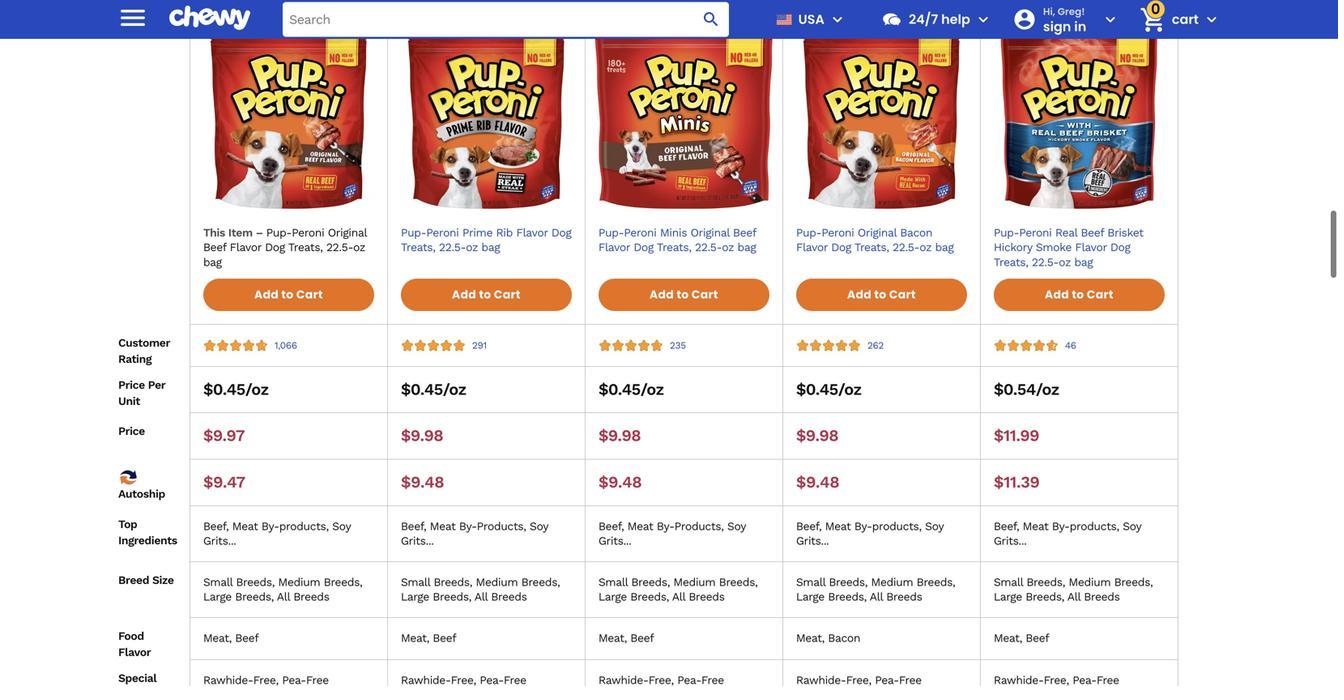 Task type: vqa. For each thing, say whether or not it's contained in the screenshot.


Task type: describe. For each thing, give the bounding box(es) containing it.
cart for pup-peroni real beef brisket hickory smoke flavor dog treats, 22.5-oz bag
[[1087, 287, 1114, 303]]

price for price per unit
[[118, 378, 145, 392]]

$9.47 text field
[[203, 473, 245, 493]]

1 $9.48 from the left
[[401, 473, 444, 492]]

22.5- inside pup-peroni real beef brisket hickory smoke flavor dog treats, 22.5-oz bag
[[1032, 256, 1059, 269]]

4 small breeds, medium breeds, large breeds, all breeds from the left
[[796, 576, 956, 604]]

good 'n' fun triple flavor kabobs chicken, duck & chicken liver dog chews, 18 count element
[[586, 19, 783, 265]]

1,066
[[275, 340, 297, 351]]

peroni for prime
[[426, 226, 459, 240]]

2 $0.45/oz text field from the left
[[796, 380, 862, 400]]

2 soy from the left
[[530, 520, 549, 533]]

pup- for pup-peroni real beef brisket hickory smoke flavor dog treats, 22.5-oz bag
[[994, 226, 1020, 240]]

$11.99 text field
[[994, 426, 1040, 446]]

5 meat from the left
[[1023, 520, 1049, 533]]

beef inside pup-peroni real beef brisket hickory smoke flavor dog treats, 22.5-oz bag
[[1081, 226, 1104, 240]]

per
[[148, 378, 165, 392]]

$0.54/oz text field
[[994, 380, 1060, 400]]

1 small breeds, medium breeds, large breeds, all breeds from the left
[[203, 576, 363, 604]]

add to cart button for pup-peroni minis original beef flavor dog treats, 22.5-oz bag
[[599, 279, 770, 311]]

5 beef, from the left
[[994, 520, 1020, 533]]

flavor inside pup-peroni prime rib flavor dog treats, 22.5-oz bag
[[516, 226, 548, 240]]

4 medium from the left
[[871, 576, 914, 589]]

2 meat from the left
[[430, 520, 456, 533]]

4 grits... from the left
[[796, 534, 829, 548]]

22.5- inside pup-peroni original bacon flavor dog treats, 22.5-oz bag
[[893, 241, 920, 254]]

add to cart for pup-peroni prime rib flavor dog treats, 22.5-oz bag
[[452, 287, 521, 303]]

1 beef, from the left
[[203, 520, 229, 533]]

$9.47
[[203, 473, 245, 492]]

bag inside pup-peroni prime rib flavor dog treats, 22.5-oz bag
[[482, 241, 500, 254]]

pup-peroni real beef brisket hickory smoke flavor dog treats, 22.5-oz bag link
[[994, 226, 1165, 270]]

flavor inside pup-peroni original bacon flavor dog treats, 22.5-oz bag
[[796, 241, 828, 254]]

1 small from the left
[[203, 576, 233, 589]]

2 $9.48 text field from the left
[[599, 473, 642, 493]]

1 $9.48 text field from the left
[[401, 473, 444, 493]]

3 small from the left
[[599, 576, 628, 589]]

pup-peroni real beef brisket hickory smoke flavor dog treats, 22.5-oz bag element
[[981, 19, 1178, 279]]

2 meat, beef from the left
[[401, 632, 456, 645]]

top
[[118, 518, 137, 531]]

5 small breeds, medium breeds, large breeds, all breeds from the left
[[994, 576, 1153, 604]]

add to cart button for pup-peroni real beef brisket hickory smoke flavor dog treats, 22.5-oz bag
[[994, 279, 1165, 311]]

2 beef,  meat by-products,  soy grits... from the left
[[599, 520, 746, 548]]

bag inside the pup-peroni minis original beef flavor dog treats, 22.5-oz bag
[[738, 241, 756, 254]]

pup-peroni prime rib flavor dog treats, 22.5-oz bag link
[[401, 226, 572, 255]]

4 beef, from the left
[[796, 520, 822, 533]]

4 all from the left
[[870, 590, 883, 604]]

peroni for real
[[1020, 226, 1052, 240]]

2 small from the left
[[401, 576, 430, 589]]

5 soy from the left
[[1123, 520, 1142, 533]]

1 cart from the left
[[296, 287, 323, 303]]

real
[[1056, 226, 1078, 240]]

add to cart button for pup-peroni prime rib flavor dog treats, 22.5-oz bag
[[401, 279, 572, 311]]

size
[[152, 574, 174, 587]]

hi, greg! sign in
[[1044, 5, 1087, 35]]

pup-peroni original bacon flavor dog treats, 22.5-oz bag
[[796, 226, 954, 254]]

usa button
[[770, 0, 848, 39]]

peroni for minis
[[624, 226, 657, 240]]

price for price
[[118, 425, 145, 438]]

1 $9.98 from the left
[[401, 426, 443, 446]]

help
[[942, 10, 971, 28]]

customer
[[118, 336, 170, 350]]

peroni for original
[[822, 226, 855, 240]]

$9.97 text field
[[203, 426, 245, 446]]

1 beef,  meat by-products,  soy grits... from the left
[[203, 520, 351, 548]]

5 grits... from the left
[[994, 534, 1027, 548]]

3 grits... from the left
[[599, 534, 632, 548]]

5 large from the left
[[994, 590, 1023, 604]]

5 medium from the left
[[1069, 576, 1111, 589]]

smoke
[[1036, 241, 1072, 254]]

4 large from the left
[[796, 590, 825, 604]]

2 $9.98 text field from the left
[[599, 426, 641, 446]]

menu image inside "usa" dropdown button
[[828, 10, 848, 29]]

bag inside pup-peroni real beef brisket hickory smoke flavor dog treats, 22.5-oz bag
[[1075, 256, 1093, 269]]

3 all from the left
[[672, 590, 685, 604]]

1 all from the left
[[277, 590, 290, 604]]

oz inside pup-peroni prime rib flavor dog treats, 22.5-oz bag
[[466, 241, 478, 254]]

dog inside the pup-peroni minis original beef flavor dog treats, 22.5-oz bag
[[634, 241, 654, 254]]

beef inside the pup-peroni minis original beef flavor dog treats, 22.5-oz bag
[[733, 226, 756, 240]]

22.5- inside the pup-peroni minis original beef flavor dog treats, 22.5-oz bag
[[695, 241, 722, 254]]

add for pup-peroni minis original beef flavor dog treats, 22.5-oz bag
[[650, 287, 674, 303]]

pup-peroni prime rib flavor dog treats, 22.5-oz bag
[[401, 226, 572, 254]]

pup-peroni original bacon flavor dog treats, 22.5-oz bag link
[[796, 226, 967, 255]]

1 large from the left
[[203, 590, 232, 604]]

add for pup-peroni original bacon flavor dog treats, 22.5-oz bag
[[848, 287, 872, 303]]

Product search field
[[283, 2, 729, 37]]

original inside the pup-peroni minis original beef flavor dog treats, 22.5-oz bag
[[691, 226, 730, 240]]

meat, bacon
[[796, 632, 861, 645]]

hi,
[[1044, 5, 1056, 18]]

oz inside the pup-peroni minis original beef flavor dog treats, 22.5-oz bag
[[722, 241, 734, 254]]

24/7 help link
[[875, 0, 971, 39]]

treats, inside the pup-peroni minis original beef flavor dog treats, 22.5-oz bag
[[657, 241, 692, 254]]

greg!
[[1058, 5, 1086, 18]]

bacon inside pup-peroni original bacon flavor dog treats, 22.5-oz bag
[[901, 226, 933, 240]]

1 to from the left
[[281, 287, 294, 303]]

2 products, from the left
[[873, 520, 922, 533]]

bag inside pup-peroni original bacon flavor dog treats, 22.5-oz bag
[[936, 241, 954, 254]]

3 meat, beef from the left
[[599, 632, 654, 645]]

0 horizontal spatial menu image
[[117, 1, 149, 34]]

brisket
[[1108, 226, 1144, 240]]

1 $0.45/oz text field from the left
[[203, 380, 269, 400]]

2 large from the left
[[401, 590, 429, 604]]

1 $0.45/oz text field from the left
[[599, 380, 664, 400]]

pup-peroni original bacon flavor dog treats, 22.5-oz bag image
[[790, 26, 974, 210]]

3 medium from the left
[[674, 576, 716, 589]]

$11.99
[[994, 426, 1040, 446]]

to for pup-peroni minis original beef flavor dog treats, 22.5-oz bag
[[677, 287, 689, 303]]

prime
[[463, 226, 493, 240]]

unit
[[118, 395, 140, 408]]

3 soy from the left
[[728, 520, 746, 533]]

dog inside pup-peroni prime rib flavor dog treats, 22.5-oz bag
[[552, 226, 572, 240]]

1 meat, beef from the left
[[203, 632, 259, 645]]

add for pup-peroni real beef brisket hickory smoke flavor dog treats, 22.5-oz bag
[[1045, 287, 1070, 303]]

rating
[[118, 352, 152, 366]]

2 $9.48 from the left
[[599, 473, 642, 492]]

customer rating
[[118, 336, 170, 366]]

1 medium from the left
[[278, 576, 320, 589]]

$9.97
[[203, 426, 245, 446]]

4 soy from the left
[[926, 520, 944, 533]]

5 all from the left
[[1068, 590, 1081, 604]]

breed
[[118, 574, 149, 587]]

3 by- from the left
[[657, 520, 675, 533]]

262
[[868, 340, 884, 351]]

2 small breeds, medium breeds, large breeds, all breeds from the left
[[401, 576, 560, 604]]

2 $0.45/oz text field from the left
[[401, 380, 466, 400]]

dog inside pup-peroni real beef brisket hickory smoke flavor dog treats, 22.5-oz bag
[[1111, 241, 1131, 254]]

$0.45/oz for 1st $0.45/oz text field from left
[[599, 380, 664, 399]]

items image
[[1139, 5, 1167, 34]]

4 meat, beef from the left
[[994, 632, 1050, 645]]

2 medium from the left
[[476, 576, 518, 589]]

oz inside pup-peroni original bacon flavor dog treats, 22.5-oz bag
[[920, 241, 932, 254]]

0 horizontal spatial bacon
[[828, 632, 861, 645]]

to for pup-peroni real beef brisket hickory smoke flavor dog treats, 22.5-oz bag
[[1072, 287, 1085, 303]]

1 breeds from the left
[[294, 590, 330, 604]]



Task type: locate. For each thing, give the bounding box(es) containing it.
all
[[277, 590, 290, 604], [475, 590, 488, 604], [672, 590, 685, 604], [870, 590, 883, 604], [1068, 590, 1081, 604]]

24/7 help
[[909, 10, 971, 28]]

pup-peroni real beef brisket hickory smoke flavor dog treats, 22.5-oz bag
[[994, 226, 1144, 269]]

bag
[[482, 241, 500, 254], [738, 241, 756, 254], [936, 241, 954, 254], [1075, 256, 1093, 269]]

pup-peroni minis original beef flavor dog treats, 22.5-oz bag link
[[599, 226, 770, 255]]

3 breeds from the left
[[689, 590, 725, 604]]

add to cart for pup-peroni real beef brisket hickory smoke flavor dog treats, 22.5-oz bag
[[1045, 287, 1114, 303]]

cart
[[296, 287, 323, 303], [494, 287, 521, 303], [692, 287, 719, 303], [890, 287, 916, 303], [1087, 287, 1114, 303]]

help menu image
[[974, 10, 993, 29]]

3 small breeds, medium breeds, large breeds, all breeds from the left
[[599, 576, 758, 604]]

4 $0.45/oz from the left
[[796, 380, 862, 399]]

large
[[203, 590, 232, 604], [401, 590, 429, 604], [599, 590, 627, 604], [796, 590, 825, 604], [994, 590, 1023, 604]]

special
[[118, 672, 156, 686]]

add to cart button up 1,066
[[203, 279, 374, 311]]

2 horizontal spatial $9.48 text field
[[796, 473, 840, 493]]

$0.45/oz for first $0.45/oz text field from right
[[796, 380, 862, 399]]

small
[[203, 576, 233, 589], [401, 576, 430, 589], [599, 576, 628, 589], [796, 576, 826, 589], [994, 576, 1023, 589]]

add to cart button for pup-peroni original bacon flavor dog treats, 22.5-oz bag
[[796, 279, 967, 311]]

to up 1,066
[[281, 287, 294, 303]]

0 horizontal spatial $9.98 text field
[[401, 426, 443, 446]]

0 horizontal spatial beef,  meat by-products,  soy grits...
[[203, 520, 351, 548]]

add up 291
[[452, 287, 477, 303]]

4 to from the left
[[875, 287, 887, 303]]

flavor inside pup-peroni real beef brisket hickory smoke flavor dog treats, 22.5-oz bag
[[1076, 241, 1107, 254]]

add to cart button down pup-peroni real beef brisket hickory smoke flavor dog treats, 22.5-oz bag link
[[994, 279, 1165, 311]]

2 original from the left
[[858, 226, 897, 240]]

ingredients
[[118, 534, 177, 547]]

4 peroni from the left
[[1020, 226, 1052, 240]]

to for pup-peroni original bacon flavor dog treats, 22.5-oz bag
[[875, 287, 887, 303]]

add to cart button up 235
[[599, 279, 770, 311]]

treats, inside pup-peroni prime rib flavor dog treats, 22.5-oz bag
[[401, 241, 436, 254]]

to for pup-peroni prime rib flavor dog treats, 22.5-oz bag
[[479, 287, 491, 303]]

to up 262
[[875, 287, 887, 303]]

2 cart from the left
[[494, 287, 521, 303]]

original
[[691, 226, 730, 240], [858, 226, 897, 240]]

pup- for pup-peroni original bacon flavor dog treats, 22.5-oz bag
[[796, 226, 822, 240]]

pup- for pup-peroni prime rib flavor dog treats, 22.5-oz bag
[[401, 226, 426, 240]]

bacon
[[901, 226, 933, 240], [828, 632, 861, 645]]

by-
[[262, 520, 279, 533], [459, 520, 477, 533], [657, 520, 675, 533], [855, 520, 873, 533], [1052, 520, 1070, 533]]

account menu image
[[1101, 10, 1121, 29]]

add for pup-peroni prime rib flavor dog treats, 22.5-oz bag
[[452, 287, 477, 303]]

price up unit
[[118, 378, 145, 392]]

pup-peroni prime rib flavor dog treats, 22.5-oz bag image
[[395, 26, 578, 210]]

flavor
[[516, 226, 548, 240], [599, 241, 630, 254], [796, 241, 828, 254], [1076, 241, 1107, 254], [118, 646, 151, 659]]

3 beef, from the left
[[599, 520, 624, 533]]

treats, inside pup-peroni original bacon flavor dog treats, 22.5-oz bag
[[855, 241, 889, 254]]

peroni
[[426, 226, 459, 240], [624, 226, 657, 240], [822, 226, 855, 240], [1020, 226, 1052, 240]]

add to cart up 235
[[650, 287, 719, 303]]

peroni inside pup-peroni original bacon flavor dog treats, 22.5-oz bag
[[822, 226, 855, 240]]

1 peroni from the left
[[426, 226, 459, 240]]

1 by- from the left
[[262, 520, 279, 533]]

pup-peroni original beef flavor dog treats, 22.5-oz bag image
[[197, 26, 381, 210]]

beef,  meat by-products,  soy grits...
[[203, 520, 351, 548], [796, 520, 944, 548], [994, 520, 1142, 548]]

2 horizontal spatial $9.98
[[796, 426, 839, 446]]

1 add to cart button from the left
[[203, 279, 374, 311]]

5 small from the left
[[994, 576, 1023, 589]]

meat
[[232, 520, 258, 533], [430, 520, 456, 533], [628, 520, 653, 533], [825, 520, 851, 533], [1023, 520, 1049, 533]]

treats, inside pup-peroni real beef brisket hickory smoke flavor dog treats, 22.5-oz bag
[[994, 256, 1029, 269]]

pup-peroni original bacon flavor dog treats, 22.5-oz bag element
[[783, 19, 980, 265]]

Search text field
[[283, 2, 729, 37]]

add down smoke
[[1045, 287, 1070, 303]]

cart down 'pup-peroni prime rib flavor dog treats, 22.5-oz bag' link
[[494, 287, 521, 303]]

$0.45/oz for second $0.45/oz text box from the right
[[203, 380, 269, 399]]

pup-peroni minis original beef flavor dog treats, 22.5-oz bag
[[599, 226, 756, 254]]

oz inside pup-peroni real beef brisket hickory smoke flavor dog treats, 22.5-oz bag
[[1059, 256, 1071, 269]]

1 horizontal spatial $9.48
[[599, 473, 642, 492]]

in
[[1075, 17, 1087, 35]]

1 products, from the left
[[279, 520, 329, 533]]

cart down pup-peroni real beef brisket hickory smoke flavor dog treats, 22.5-oz bag link
[[1087, 287, 1114, 303]]

2 horizontal spatial products,
[[1070, 520, 1120, 533]]

4 add to cart button from the left
[[796, 279, 967, 311]]

1 $9.98 text field from the left
[[401, 426, 443, 446]]

1 horizontal spatial $0.45/oz text field
[[401, 380, 466, 400]]

291
[[472, 340, 487, 351]]

1 horizontal spatial $0.45/oz text field
[[796, 380, 862, 400]]

add to cart up 291
[[452, 287, 521, 303]]

add
[[254, 287, 279, 303], [452, 287, 477, 303], [650, 287, 674, 303], [848, 287, 872, 303], [1045, 287, 1070, 303]]

2 $9.98 from the left
[[599, 426, 641, 446]]

sign
[[1044, 17, 1072, 35]]

food
[[118, 630, 144, 643]]

1 horizontal spatial original
[[858, 226, 897, 240]]

1 vertical spatial bacon
[[828, 632, 861, 645]]

5 to from the left
[[1072, 287, 1085, 303]]

pup-peroni minis original beef flavor dog treats, 22.5-oz bag image
[[592, 26, 776, 210]]

add up 1,066
[[254, 287, 279, 303]]

cart for pup-peroni prime rib flavor dog treats, 22.5-oz bag
[[494, 287, 521, 303]]

22.5-
[[439, 241, 466, 254], [695, 241, 722, 254], [893, 241, 920, 254], [1032, 256, 1059, 269]]

235
[[670, 340, 686, 351]]

0 horizontal spatial products,
[[477, 520, 526, 533]]

add to cart
[[254, 287, 323, 303], [452, 287, 521, 303], [650, 287, 719, 303], [848, 287, 916, 303], [1045, 287, 1114, 303]]

price
[[118, 378, 145, 392], [118, 425, 145, 438]]

pup-
[[401, 226, 426, 240], [599, 226, 624, 240], [796, 226, 822, 240], [994, 226, 1020, 240]]

1 beef,  meat by-products,  soy grits... from the left
[[401, 520, 549, 548]]

grits...
[[203, 534, 236, 548], [401, 534, 434, 548], [599, 534, 632, 548], [796, 534, 829, 548], [994, 534, 1027, 548]]

3 products, from the left
[[1070, 520, 1120, 533]]

0 horizontal spatial $9.48 text field
[[401, 473, 444, 493]]

0 horizontal spatial $9.98
[[401, 426, 443, 446]]

2 price from the top
[[118, 425, 145, 438]]

original inside pup-peroni original bacon flavor dog treats, 22.5-oz bag
[[858, 226, 897, 240]]

meat, beef
[[203, 632, 259, 645], [401, 632, 456, 645], [599, 632, 654, 645], [994, 632, 1050, 645]]

1 add to cart from the left
[[254, 287, 323, 303]]

oz
[[466, 241, 478, 254], [722, 241, 734, 254], [920, 241, 932, 254], [1059, 256, 1071, 269]]

1 meat, from the left
[[203, 632, 232, 645]]

cart down pup-peroni original bacon flavor dog treats, 22.5-oz bag link
[[890, 287, 916, 303]]

dog inside pup-peroni original bacon flavor dog treats, 22.5-oz bag
[[832, 241, 852, 254]]

0 vertical spatial price
[[118, 378, 145, 392]]

1 horizontal spatial products,
[[873, 520, 922, 533]]

24/7
[[909, 10, 939, 28]]

1 grits... from the left
[[203, 534, 236, 548]]

2 beef,  meat by-products,  soy grits... from the left
[[796, 520, 944, 548]]

breed size
[[118, 574, 174, 587]]

5 cart from the left
[[1087, 287, 1114, 303]]

0 horizontal spatial $9.48
[[401, 473, 444, 492]]

2 horizontal spatial $9.98 text field
[[796, 426, 839, 446]]

add to cart up 1,066
[[254, 287, 323, 303]]

price inside price per unit
[[118, 378, 145, 392]]

1 meat from the left
[[232, 520, 258, 533]]

0 horizontal spatial original
[[691, 226, 730, 240]]

1 horizontal spatial beef,  meat by-products,  soy grits...
[[599, 520, 746, 548]]

add up 262
[[848, 287, 872, 303]]

autoship
[[118, 488, 165, 501]]

$11.39 text field
[[994, 473, 1040, 493]]

treats,
[[401, 241, 436, 254], [657, 241, 692, 254], [855, 241, 889, 254], [994, 256, 1029, 269]]

milk-bone soft & chewy beef & filet mignon recipe dog treats, 25-oz tub element
[[388, 19, 585, 265]]

to
[[281, 287, 294, 303], [479, 287, 491, 303], [677, 287, 689, 303], [875, 287, 887, 303], [1072, 287, 1085, 303]]

menu image left chewy home image
[[117, 1, 149, 34]]

4 small from the left
[[796, 576, 826, 589]]

$9.48 text field
[[401, 473, 444, 493], [599, 473, 642, 493], [796, 473, 840, 493]]

3 meat, from the left
[[599, 632, 627, 645]]

this item – pup-peroni original beef flavor dog treats, 22.5-oz bag element
[[190, 19, 387, 279]]

pup- inside pup-peroni real beef brisket hickory smoke flavor dog treats, 22.5-oz bag
[[994, 226, 1020, 240]]

1 horizontal spatial $9.98
[[599, 426, 641, 446]]

pup- inside pup-peroni prime rib flavor dog treats, 22.5-oz bag
[[401, 226, 426, 240]]

cart menu image
[[1203, 10, 1222, 29]]

1 pup- from the left
[[401, 226, 426, 240]]

peroni inside the pup-peroni minis original beef flavor dog treats, 22.5-oz bag
[[624, 226, 657, 240]]

$0.54/oz
[[994, 380, 1060, 399]]

to down pup-peroni real beef brisket hickory smoke flavor dog treats, 22.5-oz bag link
[[1072, 287, 1085, 303]]

beef
[[733, 226, 756, 240], [1081, 226, 1104, 240], [235, 632, 259, 645], [433, 632, 456, 645], [631, 632, 654, 645], [1026, 632, 1050, 645]]

1 $0.45/oz from the left
[[203, 380, 269, 399]]

1 horizontal spatial bacon
[[901, 226, 933, 240]]

price per unit
[[118, 378, 165, 408]]

cart
[[1172, 10, 1199, 28]]

4 breeds from the left
[[887, 590, 923, 604]]

3 meat from the left
[[628, 520, 653, 533]]

soy
[[332, 520, 351, 533], [530, 520, 549, 533], [728, 520, 746, 533], [926, 520, 944, 533], [1123, 520, 1142, 533]]

products,
[[477, 520, 526, 533], [675, 520, 724, 533]]

$0.45/oz text field
[[203, 380, 269, 400], [401, 380, 466, 400]]

3 $9.98 from the left
[[796, 426, 839, 446]]

add to cart for pup-peroni minis original beef flavor dog treats, 22.5-oz bag
[[650, 287, 719, 303]]

breeds,
[[236, 576, 275, 589], [324, 576, 363, 589], [434, 576, 472, 589], [522, 576, 560, 589], [632, 576, 670, 589], [719, 576, 758, 589], [829, 576, 868, 589], [917, 576, 956, 589], [1027, 576, 1066, 589], [1115, 576, 1153, 589], [235, 590, 274, 604], [433, 590, 472, 604], [631, 590, 669, 604], [828, 590, 867, 604], [1026, 590, 1065, 604]]

1 horizontal spatial $9.48 text field
[[599, 473, 642, 493]]

peroni inside pup-peroni real beef brisket hickory smoke flavor dog treats, 22.5-oz bag
[[1020, 226, 1052, 240]]

2 grits... from the left
[[401, 534, 434, 548]]

4 by- from the left
[[855, 520, 873, 533]]

add to cart for pup-peroni original bacon flavor dog treats, 22.5-oz bag
[[848, 287, 916, 303]]

5 add to cart from the left
[[1045, 287, 1114, 303]]

5 add to cart button from the left
[[994, 279, 1165, 311]]

1 price from the top
[[118, 378, 145, 392]]

$0.45/oz for 1st $0.45/oz text box from right
[[401, 380, 466, 399]]

1 products, from the left
[[477, 520, 526, 533]]

4 meat from the left
[[825, 520, 851, 533]]

submit search image
[[702, 10, 721, 29]]

2 breeds from the left
[[491, 590, 527, 604]]

dog
[[552, 226, 572, 240], [634, 241, 654, 254], [832, 241, 852, 254], [1111, 241, 1131, 254]]

cart for pup-peroni original bacon flavor dog treats, 22.5-oz bag
[[890, 287, 916, 303]]

1 vertical spatial price
[[118, 425, 145, 438]]

2 beef, from the left
[[401, 520, 427, 533]]

rib
[[496, 226, 513, 240]]

2 pup- from the left
[[599, 226, 624, 240]]

1 horizontal spatial products,
[[675, 520, 724, 533]]

1 horizontal spatial menu image
[[828, 10, 848, 29]]

flavor inside the pup-peroni minis original beef flavor dog treats, 22.5-oz bag
[[599, 241, 630, 254]]

beef,
[[203, 520, 229, 533], [401, 520, 427, 533], [599, 520, 624, 533], [796, 520, 822, 533], [994, 520, 1020, 533]]

4 meat, from the left
[[796, 632, 825, 645]]

5 breeds from the left
[[1084, 590, 1120, 604]]

$9.98
[[401, 426, 443, 446], [599, 426, 641, 446], [796, 426, 839, 446]]

cart for pup-peroni minis original beef flavor dog treats, 22.5-oz bag
[[692, 287, 719, 303]]

cart down the pup-peroni minis original beef flavor dog treats, 22.5-oz bag link
[[692, 287, 719, 303]]

5 meat, from the left
[[994, 632, 1023, 645]]

add to cart button
[[203, 279, 374, 311], [401, 279, 572, 311], [599, 279, 770, 311], [796, 279, 967, 311], [994, 279, 1165, 311]]

1 soy from the left
[[332, 520, 351, 533]]

beef,  meat by-products,  soy grits...
[[401, 520, 549, 548], [599, 520, 746, 548]]

add to cart button up 291
[[401, 279, 572, 311]]

add to cart button up 262
[[796, 279, 967, 311]]

5 by- from the left
[[1052, 520, 1070, 533]]

chewy home image
[[169, 0, 250, 36]]

46
[[1066, 340, 1077, 351]]

chewy support image
[[882, 9, 903, 30]]

2 add to cart button from the left
[[401, 279, 572, 311]]

1 horizontal spatial $9.98 text field
[[599, 426, 641, 446]]

to up 291
[[479, 287, 491, 303]]

3 $9.48 from the left
[[796, 473, 840, 492]]

$11.39
[[994, 473, 1040, 492]]

food flavor
[[118, 630, 151, 659]]

pup-peroni real beef brisket hickory smoke flavor dog treats, 22.5-oz bag image
[[988, 26, 1172, 210]]

0 vertical spatial bacon
[[901, 226, 933, 240]]

0 horizontal spatial beef,  meat by-products,  soy grits...
[[401, 520, 549, 548]]

add to cart down pup-peroni real beef brisket hickory smoke flavor dog treats, 22.5-oz bag link
[[1045, 287, 1114, 303]]

2 add from the left
[[452, 287, 477, 303]]

2 horizontal spatial $9.48
[[796, 473, 840, 492]]

2 meat, from the left
[[401, 632, 429, 645]]

22.5- inside pup-peroni prime rib flavor dog treats, 22.5-oz bag
[[439, 241, 466, 254]]

3 large from the left
[[599, 590, 627, 604]]

1 add from the left
[[254, 287, 279, 303]]

2 $0.45/oz from the left
[[401, 380, 466, 399]]

5 add from the left
[[1045, 287, 1070, 303]]

small breeds, medium breeds, large breeds, all breeds
[[203, 576, 363, 604], [401, 576, 560, 604], [599, 576, 758, 604], [796, 576, 956, 604], [994, 576, 1153, 604]]

pup- inside pup-peroni original bacon flavor dog treats, 22.5-oz bag
[[796, 226, 822, 240]]

cart link
[[1134, 0, 1199, 39]]

2 all from the left
[[475, 590, 488, 604]]

3 $9.98 text field from the left
[[796, 426, 839, 446]]

2 products, from the left
[[675, 520, 724, 533]]

to up 235
[[677, 287, 689, 303]]

3 cart from the left
[[692, 287, 719, 303]]

$0.45/oz
[[203, 380, 269, 399], [401, 380, 466, 399], [599, 380, 664, 399], [796, 380, 862, 399]]

peroni inside pup-peroni prime rib flavor dog treats, 22.5-oz bag
[[426, 226, 459, 240]]

$9.98 text field
[[401, 426, 443, 446], [599, 426, 641, 446], [796, 426, 839, 446]]

2 horizontal spatial beef,  meat by-products,  soy grits...
[[994, 520, 1142, 548]]

breeds
[[294, 590, 330, 604], [491, 590, 527, 604], [689, 590, 725, 604], [887, 590, 923, 604], [1084, 590, 1120, 604]]

1 horizontal spatial beef,  meat by-products,  soy grits...
[[796, 520, 944, 548]]

top ingredients
[[118, 518, 177, 547]]

$9.48
[[401, 473, 444, 492], [599, 473, 642, 492], [796, 473, 840, 492]]

products,
[[279, 520, 329, 533], [873, 520, 922, 533], [1070, 520, 1120, 533]]

pup- inside the pup-peroni minis original beef flavor dog treats, 22.5-oz bag
[[599, 226, 624, 240]]

menu image right usa
[[828, 10, 848, 29]]

3 $9.48 text field from the left
[[796, 473, 840, 493]]

pup- for pup-peroni minis original beef flavor dog treats, 22.5-oz bag
[[599, 226, 624, 240]]

1 original from the left
[[691, 226, 730, 240]]

meat,
[[203, 632, 232, 645], [401, 632, 429, 645], [599, 632, 627, 645], [796, 632, 825, 645], [994, 632, 1023, 645]]

hickory
[[994, 241, 1033, 254]]

add to cart up 262
[[848, 287, 916, 303]]

4 add from the left
[[848, 287, 872, 303]]

usa
[[799, 10, 825, 28]]

3 pup- from the left
[[796, 226, 822, 240]]

3 add to cart button from the left
[[599, 279, 770, 311]]

0 horizontal spatial $0.45/oz text field
[[599, 380, 664, 400]]

0 horizontal spatial $0.45/oz text field
[[203, 380, 269, 400]]

2 add to cart from the left
[[452, 287, 521, 303]]

2 by- from the left
[[459, 520, 477, 533]]

menu image
[[117, 1, 149, 34], [828, 10, 848, 29]]

4 add to cart from the left
[[848, 287, 916, 303]]

medium
[[278, 576, 320, 589], [476, 576, 518, 589], [674, 576, 716, 589], [871, 576, 914, 589], [1069, 576, 1111, 589]]

$0.45/oz text field
[[599, 380, 664, 400], [796, 380, 862, 400]]

3 beef,  meat by-products,  soy grits... from the left
[[994, 520, 1142, 548]]

cart up 1,066
[[296, 287, 323, 303]]

price down unit
[[118, 425, 145, 438]]

minis
[[660, 226, 687, 240]]

0 horizontal spatial products,
[[279, 520, 329, 533]]

add up 235
[[650, 287, 674, 303]]



